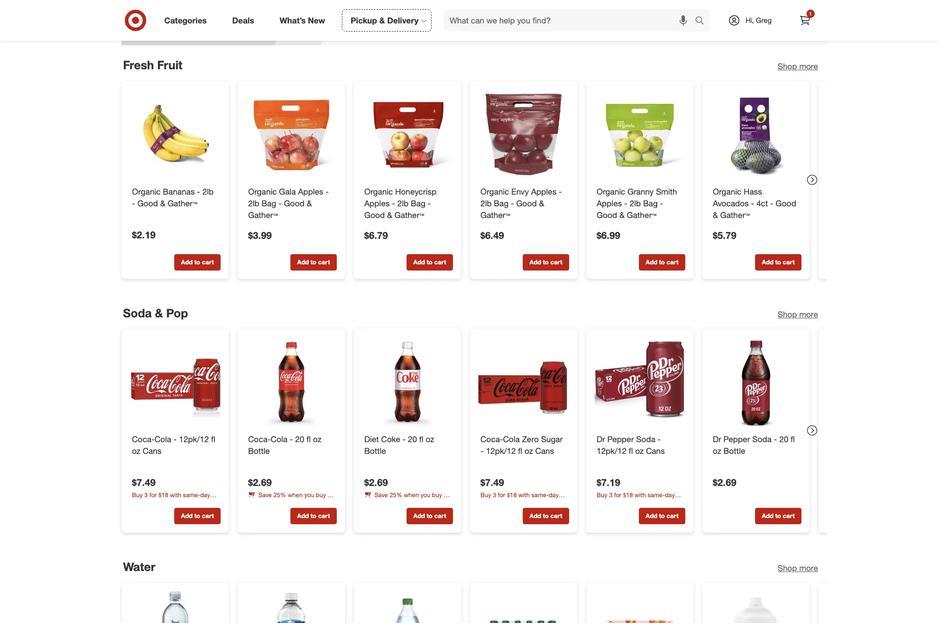 Task type: describe. For each thing, give the bounding box(es) containing it.
organic for $3.99
[[248, 186, 277, 196]]

dr pepper soda - 12pk/12 fl oz cans
[[596, 434, 665, 456]]

zero
[[522, 434, 539, 445]]

apples inside organic granny smith apples - 2lb bag - good & gather™
[[596, 198, 622, 208]]

$7.49 for oz
[[132, 477, 155, 488]]

2lb for $6.49
[[480, 198, 491, 208]]

$6.49
[[480, 229, 504, 241]]

0 horizontal spatial soda
[[123, 306, 152, 320]]

save 25% when you buy 2 coca-cola single beverages button for diet coke - 20 fl oz bottle
[[364, 491, 453, 508]]

- inside dr pepper soda - 20 fl oz bottle
[[774, 434, 777, 445]]

with for cans
[[170, 491, 181, 499]]

dr pepper soda - 20 fl oz bottle
[[713, 434, 795, 456]]

$18 for fl
[[507, 491, 517, 499]]

bag inside organic granny smith apples - 2lb bag - good & gather™
[[643, 198, 658, 208]]

buy for coca-cola - 12pk/12 fl oz cans
[[132, 491, 142, 499]]

diet coke - 20 fl oz bottle link
[[364, 434, 451, 457]]

add for organic granny smith apples - 2lb bag - good & gather™
[[646, 258, 657, 266]]

more for fruit
[[799, 61, 818, 71]]

deals
[[232, 15, 254, 25]]

coca-cola - 20 fl oz bottle
[[248, 434, 321, 456]]

3 shop more button from the top
[[778, 563, 818, 574]]

& inside organic hass avocados - 4ct - good & gather™
[[713, 210, 718, 220]]

oz inside "coca-cola zero sugar - 12pk/12 fl oz cans"
[[524, 446, 533, 456]]

categories
[[164, 15, 207, 25]]

25% for diet coke - 20 fl oz bottle
[[389, 491, 402, 499]]

dr for dr pepper soda - 20 fl oz bottle
[[713, 434, 721, 445]]

save 25% when you buy 2 coca-cola single beverages button for coca-cola - 20 fl oz bottle
[[248, 491, 337, 508]]

add for organic honeycrisp apples - 2lb bag - good & gather™
[[413, 258, 425, 266]]

4ct
[[756, 198, 768, 208]]

apples for $3.99
[[298, 186, 323, 196]]

coca-cola - 12pk/12 fl oz cans
[[132, 434, 215, 456]]

to for organic honeycrisp apples - 2lb bag - good & gather™
[[426, 258, 432, 266]]

more for &
[[799, 309, 818, 319]]

apples for $6.49
[[531, 186, 556, 196]]

gather™ inside organic hass avocados - 4ct - good & gather™
[[720, 210, 750, 220]]

organic gala apples - 2lb bag - good & gather™
[[248, 186, 329, 220]]

day for dr pepper soda - 12pk/12 fl oz cans
[[665, 491, 675, 499]]

services for oz
[[613, 500, 636, 508]]

envy
[[511, 186, 529, 196]]

add to cart for organic envy apples - 2lb bag - good & gather™
[[529, 258, 562, 266]]

coca- for coca-cola zero sugar - 12pk/12 fl oz cans
[[480, 434, 503, 445]]

20 inside dr pepper soda - 20 fl oz bottle
[[779, 434, 788, 445]]

what's new link
[[271, 9, 338, 32]]

cart for organic gala apples - 2lb bag - good & gather™
[[318, 258, 330, 266]]

add to cart for coca-cola - 20 fl oz bottle
[[297, 512, 330, 520]]

$6.99
[[596, 229, 620, 241]]

add to cart button for coca-cola - 12pk/12 fl oz cans
[[174, 508, 220, 524]]

20 for cola
[[295, 434, 304, 445]]

3 shop more from the top
[[778, 563, 818, 573]]

water
[[123, 560, 155, 574]]

hass
[[744, 186, 762, 196]]

honeycrisp
[[395, 186, 436, 196]]

1 link
[[794, 9, 816, 32]]

3 shop from the top
[[778, 563, 797, 573]]

hi,
[[746, 16, 754, 24]]

dr for dr pepper soda - 12pk/12 fl oz cans
[[596, 434, 605, 445]]

$6.79
[[364, 229, 388, 241]]

coke
[[381, 434, 400, 445]]

organic envy apples - 2lb bag - good & gather™
[[480, 186, 562, 220]]

services for fl
[[497, 500, 519, 508]]

to for coca-cola - 20 fl oz bottle
[[310, 512, 316, 520]]

to for organic envy apples - 2lb bag - good & gather™
[[543, 258, 549, 266]]

cola for fl
[[503, 434, 520, 445]]

granny
[[627, 186, 654, 196]]

greg
[[756, 16, 772, 24]]

cart for organic honeycrisp apples - 2lb bag - good & gather™
[[434, 258, 446, 266]]

organic granny smith apples - 2lb bag - good & gather™
[[596, 186, 677, 220]]

fresh fruit
[[123, 58, 183, 72]]

to for organic hass avocados - 4ct - good & gather™
[[775, 258, 781, 266]]

bottle for diet
[[364, 446, 386, 456]]

same- for coca-cola zero sugar - 12pk/12 fl oz cans
[[531, 491, 549, 499]]

fl inside dr pepper soda - 12pk/12 fl oz cans
[[629, 446, 633, 456]]

add to cart for organic granny smith apples - 2lb bag - good & gather™
[[646, 258, 678, 266]]

new
[[308, 15, 325, 25]]

gather™ inside organic bananas - 2lb - good & gather™
[[167, 198, 197, 208]]

save 25% when you buy 2 coca-cola single beverages for diet coke - 20 fl oz bottle
[[364, 491, 447, 508]]

3 for fl
[[609, 491, 612, 499]]

add to cart for dr pepper soda - 12pk/12 fl oz cans
[[646, 512, 678, 520]]

categories link
[[156, 9, 219, 32]]

avocados
[[713, 198, 749, 208]]

smith
[[656, 186, 677, 196]]

to for organic bananas - 2lb - good & gather™
[[194, 258, 200, 266]]

buy 3 for $18 with same-day order services button for fl
[[480, 491, 569, 508]]

beverages for diet coke - 20 fl oz bottle
[[414, 500, 443, 508]]

coca-cola zero sugar - 12pk/12 fl oz cans
[[480, 434, 562, 456]]

organic honeycrisp apples - 2lb bag - good & gather™
[[364, 186, 436, 220]]

25% for coca-cola - 20 fl oz bottle
[[273, 491, 286, 499]]

3 $2.69 from the left
[[713, 477, 736, 488]]

good inside organic granny smith apples - 2lb bag - good & gather™
[[596, 210, 617, 220]]

oz inside diet coke - 20 fl oz bottle
[[426, 434, 434, 445]]

fl inside dr pepper soda - 20 fl oz bottle
[[790, 434, 795, 445]]

buy for diet coke - 20 fl oz bottle
[[432, 491, 442, 499]]

oz inside coca-cola - 12pk/12 fl oz cans
[[132, 446, 140, 456]]

good inside organic envy apples - 2lb bag - good & gather™
[[516, 198, 537, 208]]

$5.79
[[713, 229, 736, 241]]

cart for organic envy apples - 2lb bag - good & gather™
[[550, 258, 562, 266]]

organic hass avocados - 4ct - good & gather™ link
[[713, 186, 799, 221]]

$7.49 buy 3 for $18 with same-day order services for cans
[[132, 477, 210, 508]]

shop more for fruit
[[778, 61, 818, 71]]

gala
[[279, 186, 296, 196]]

2 for diet coke - 20 fl oz bottle
[[444, 491, 447, 499]]

cart for organic granny smith apples - 2lb bag - good & gather™
[[666, 258, 678, 266]]

beverages for coca-cola - 20 fl oz bottle
[[298, 500, 327, 508]]

add to cart button for dr pepper soda - 20 fl oz bottle
[[755, 508, 801, 524]]

hi, greg
[[746, 16, 772, 24]]

deals link
[[224, 9, 267, 32]]

organic for $5.79
[[713, 186, 741, 196]]

gather™ inside organic envy apples - 2lb bag - good & gather™
[[480, 210, 510, 220]]

1
[[809, 11, 812, 17]]

soda & pop
[[123, 306, 188, 320]]

dr pepper soda - 12pk/12 fl oz cans link
[[596, 434, 683, 457]]

soda for dr pepper soda - 20 fl oz bottle
[[752, 434, 771, 445]]

good inside organic hass avocados - 4ct - good & gather™
[[775, 198, 796, 208]]

bag for $3.99
[[261, 198, 276, 208]]

add for coca-cola zero sugar - 12pk/12 fl oz cans
[[529, 512, 541, 520]]

$7.19
[[596, 477, 620, 488]]

$7.19 buy 3 for $18 with same-day order services
[[596, 477, 675, 508]]

shop more button for fruit
[[778, 61, 818, 72]]

What can we help you find? suggestions appear below search field
[[444, 9, 697, 32]]

gather™ inside organic granny smith apples - 2lb bag - good & gather™
[[627, 210, 656, 220]]

coca-cola zero sugar - 12pk/12 fl oz cans link
[[480, 434, 567, 457]]

organic hass avocados - 4ct - good & gather™
[[713, 186, 796, 220]]

diet
[[364, 434, 379, 445]]

bottle inside dr pepper soda - 20 fl oz bottle
[[723, 446, 745, 456]]

to for organic granny smith apples - 2lb bag - good & gather™
[[659, 258, 665, 266]]

cart for dr pepper soda - 20 fl oz bottle
[[783, 512, 795, 520]]

add to cart button for organic envy apples - 2lb bag - good & gather™
[[523, 254, 569, 270]]

add for organic envy apples - 2lb bag - good & gather™
[[529, 258, 541, 266]]

cans inside dr pepper soda - 12pk/12 fl oz cans
[[646, 446, 665, 456]]

cola for cans
[[154, 434, 171, 445]]

add for dr pepper soda - 12pk/12 fl oz cans
[[646, 512, 657, 520]]

organic granny smith apples - 2lb bag - good & gather™ link
[[596, 186, 683, 221]]

bottle for coca-
[[248, 446, 270, 456]]

add to cart for diet coke - 20 fl oz bottle
[[413, 512, 446, 520]]

to for organic gala apples - 2lb bag - good & gather™
[[310, 258, 316, 266]]



Task type: vqa. For each thing, say whether or not it's contained in the screenshot.
$18 corresponding to fl
yes



Task type: locate. For each thing, give the bounding box(es) containing it.
organic left envy
[[480, 186, 509, 196]]

pepper for cans
[[607, 434, 634, 445]]

1 3 from the left
[[144, 491, 147, 499]]

organic inside organic granny smith apples - 2lb bag - good & gather™
[[596, 186, 625, 196]]

$7.49 for 12pk/12
[[480, 477, 504, 488]]

$7.49 buy 3 for $18 with same-day order services for fl
[[480, 477, 558, 508]]

with down the dr pepper soda - 12pk/12 fl oz cans link
[[634, 491, 646, 499]]

1 vertical spatial shop more button
[[778, 309, 818, 320]]

1 horizontal spatial same-
[[531, 491, 549, 499]]

you
[[304, 491, 314, 499], [420, 491, 430, 499]]

0 horizontal spatial single
[[279, 500, 296, 508]]

coca-cola zero sugar - 12pk/12 fl oz cans image
[[478, 337, 569, 428], [478, 337, 569, 428]]

cart for dr pepper soda - 12pk/12 fl oz cans
[[666, 512, 678, 520]]

bag
[[261, 198, 276, 208], [411, 198, 425, 208], [494, 198, 508, 208], [643, 198, 658, 208]]

apples inside organic envy apples - 2lb bag - good & gather™
[[531, 186, 556, 196]]

organic hass avocados - 4ct - good & gather™ image
[[711, 89, 801, 180], [711, 89, 801, 180]]

2 more from the top
[[799, 309, 818, 319]]

delivery
[[387, 15, 419, 25]]

cola inside coca-cola - 20 fl oz bottle
[[270, 434, 287, 445]]

dr inside dr pepper soda - 12pk/12 fl oz cans
[[596, 434, 605, 445]]

2 horizontal spatial buy 3 for $18 with same-day order services button
[[596, 491, 685, 508]]

$2.69 down dr pepper soda - 20 fl oz bottle
[[713, 477, 736, 488]]

more
[[799, 61, 818, 71], [799, 309, 818, 319], [799, 563, 818, 573]]

organic left bananas
[[132, 186, 160, 196]]

3 for 12pk/12
[[493, 491, 496, 499]]

day for coca-cola zero sugar - 12pk/12 fl oz cans
[[549, 491, 558, 499]]

when down coca-cola - 20 fl oz bottle link
[[288, 491, 302, 499]]

1 single from the left
[[279, 500, 296, 508]]

fl inside "coca-cola zero sugar - 12pk/12 fl oz cans"
[[518, 446, 522, 456]]

shop more
[[778, 61, 818, 71], [778, 309, 818, 319], [778, 563, 818, 573]]

good inside organic bananas - 2lb - good & gather™
[[137, 198, 158, 208]]

1 you from the left
[[304, 491, 314, 499]]

buy
[[316, 491, 326, 499], [432, 491, 442, 499]]

$18 inside $7.19 buy 3 for $18 with same-day order services
[[623, 491, 633, 499]]

add to cart button
[[174, 254, 220, 270], [290, 254, 337, 270], [406, 254, 453, 270], [523, 254, 569, 270], [639, 254, 685, 270], [755, 254, 801, 270], [174, 508, 220, 524], [290, 508, 337, 524], [406, 508, 453, 524], [523, 508, 569, 524], [639, 508, 685, 524], [755, 508, 801, 524]]

soda inside dr pepper soda - 20 fl oz bottle
[[752, 434, 771, 445]]

2lb up $3.99 at the top left of the page
[[248, 198, 259, 208]]

add to cart for dr pepper soda - 20 fl oz bottle
[[762, 512, 795, 520]]

20 inside diet coke - 20 fl oz bottle
[[408, 434, 417, 445]]

$2.69 for coca-cola - 20 fl oz bottle
[[248, 477, 271, 488]]

$2.69 for diet coke - 20 fl oz bottle
[[364, 477, 388, 488]]

2lb for $3.99
[[248, 198, 259, 208]]

oz inside dr pepper soda - 20 fl oz bottle
[[713, 446, 721, 456]]

0 vertical spatial shop more
[[778, 61, 818, 71]]

1 buy from the left
[[132, 491, 142, 499]]

pop
[[166, 306, 188, 320]]

bottle inside coca-cola - 20 fl oz bottle
[[248, 446, 270, 456]]

2 $2.69 from the left
[[364, 477, 388, 488]]

gather™ down bananas
[[167, 198, 197, 208]]

12pk/12 inside dr pepper soda - 12pk/12 fl oz cans
[[596, 446, 626, 456]]

$7.49 buy 3 for $18 with same-day order services
[[132, 477, 210, 508], [480, 477, 558, 508]]

2 $18 from the left
[[507, 491, 517, 499]]

- inside coca-cola - 20 fl oz bottle
[[289, 434, 293, 445]]

organic up avocados
[[713, 186, 741, 196]]

bag up $3.99 at the top left of the page
[[261, 198, 276, 208]]

1 shop more from the top
[[778, 61, 818, 71]]

1 2 from the left
[[327, 491, 331, 499]]

dasani purified water - 24pk/16.9 fl oz bottles image
[[478, 591, 569, 623], [478, 591, 569, 623]]

3 buy from the left
[[596, 491, 607, 499]]

bag down "honeycrisp"
[[411, 198, 425, 208]]

0 horizontal spatial save
[[258, 491, 272, 499]]

2 when from the left
[[404, 491, 419, 499]]

0 horizontal spatial when
[[288, 491, 302, 499]]

0 horizontal spatial 12pk/12
[[179, 434, 209, 445]]

good right 4ct
[[775, 198, 796, 208]]

organic for $6.49
[[480, 186, 509, 196]]

25% down diet coke - 20 fl oz bottle
[[389, 491, 402, 499]]

order inside $7.19 buy 3 for $18 with same-day order services
[[596, 500, 611, 508]]

$7.49 down coca-cola - 12pk/12 fl oz cans
[[132, 477, 155, 488]]

search
[[690, 16, 715, 26]]

2 bag from the left
[[411, 198, 425, 208]]

buy inside $7.19 buy 3 for $18 with same-day order services
[[596, 491, 607, 499]]

2 horizontal spatial cans
[[646, 446, 665, 456]]

5 organic from the left
[[596, 186, 625, 196]]

2 buy 3 for $18 with same-day order services button from the left
[[480, 491, 569, 508]]

2 order from the left
[[480, 500, 495, 508]]

cart for coca-cola - 12pk/12 fl oz cans
[[202, 512, 214, 520]]

fl
[[211, 434, 215, 445], [306, 434, 311, 445], [419, 434, 423, 445], [790, 434, 795, 445], [518, 446, 522, 456], [629, 446, 633, 456]]

2 shop from the top
[[778, 309, 797, 319]]

1 horizontal spatial with
[[518, 491, 530, 499]]

add to cart for coca-cola - 12pk/12 fl oz cans
[[181, 512, 214, 520]]

1 for from the left
[[149, 491, 156, 499]]

0 horizontal spatial $2.69
[[248, 477, 271, 488]]

add for coca-cola - 12pk/12 fl oz cans
[[181, 512, 192, 520]]

0 horizontal spatial save 25% when you buy 2 coca-cola single beverages button
[[248, 491, 337, 508]]

order
[[132, 500, 146, 508], [480, 500, 495, 508], [596, 500, 611, 508]]

with for oz
[[634, 491, 646, 499]]

coca-cola - 12pk/12 fl oz cans image
[[130, 337, 220, 428], [130, 337, 220, 428]]

1 with from the left
[[170, 491, 181, 499]]

2 save 25% when you buy 2 coca-cola single beverages from the left
[[364, 491, 447, 508]]

1 horizontal spatial $7.49
[[480, 477, 504, 488]]

1 save from the left
[[258, 491, 272, 499]]

0 horizontal spatial buy
[[316, 491, 326, 499]]

pure life distilled water - 1gal bottle image
[[711, 591, 801, 623], [711, 591, 801, 623]]

1 when from the left
[[288, 491, 302, 499]]

single for coca-cola - 20 fl oz bottle
[[279, 500, 296, 508]]

2 horizontal spatial day
[[665, 491, 675, 499]]

2lb for $6.79
[[397, 198, 408, 208]]

$18
[[158, 491, 168, 499], [507, 491, 517, 499], [623, 491, 633, 499]]

cola inside "coca-cola zero sugar - 12pk/12 fl oz cans"
[[503, 434, 520, 445]]

gather™ down avocados
[[720, 210, 750, 220]]

1 horizontal spatial soda
[[636, 434, 655, 445]]

&
[[379, 15, 385, 25], [160, 198, 165, 208], [307, 198, 312, 208], [539, 198, 544, 208], [387, 210, 392, 220], [619, 210, 624, 220], [713, 210, 718, 220], [155, 306, 163, 320]]

same- for dr pepper soda - 12pk/12 fl oz cans
[[647, 491, 665, 499]]

coca- inside "coca-cola zero sugar - 12pk/12 fl oz cans"
[[480, 434, 503, 445]]

beverages
[[298, 500, 327, 508], [414, 500, 443, 508]]

3 for from the left
[[614, 491, 621, 499]]

0 horizontal spatial you
[[304, 491, 314, 499]]

when down the diet coke - 20 fl oz bottle link
[[404, 491, 419, 499]]

2 save 25% when you buy 2 coca-cola single beverages button from the left
[[364, 491, 453, 508]]

0 horizontal spatial buy
[[132, 491, 142, 499]]

3 organic from the left
[[364, 186, 393, 196]]

cart for coca-cola - 20 fl oz bottle
[[318, 512, 330, 520]]

same-
[[183, 491, 200, 499], [531, 491, 549, 499], [647, 491, 665, 499]]

1 same- from the left
[[183, 491, 200, 499]]

organic inside organic bananas - 2lb - good & gather™
[[132, 186, 160, 196]]

2 horizontal spatial soda
[[752, 434, 771, 445]]

2 horizontal spatial services
[[613, 500, 636, 508]]

services inside $7.19 buy 3 for $18 with same-day order services
[[613, 500, 636, 508]]

add for organic gala apples - 2lb bag - good & gather™
[[297, 258, 309, 266]]

buy for coca-cola - 20 fl oz bottle
[[316, 491, 326, 499]]

3 order from the left
[[596, 500, 611, 508]]

sugar
[[541, 434, 562, 445]]

3
[[144, 491, 147, 499], [493, 491, 496, 499], [609, 491, 612, 499]]

0 horizontal spatial dr
[[596, 434, 605, 445]]

$2.19
[[132, 229, 155, 240]]

organic gala apples - 2lb bag - good & gather™ image
[[246, 89, 337, 180], [246, 89, 337, 180]]

2 beverages from the left
[[414, 500, 443, 508]]

$18 for oz
[[623, 491, 633, 499]]

0 horizontal spatial beverages
[[298, 500, 327, 508]]

0 horizontal spatial $7.49 buy 3 for $18 with same-day order services
[[132, 477, 210, 508]]

dr
[[596, 434, 605, 445], [713, 434, 721, 445]]

2 single from the left
[[395, 500, 412, 508]]

to for dr pepper soda - 20 fl oz bottle
[[775, 512, 781, 520]]

with inside $7.19 buy 3 for $18 with same-day order services
[[634, 491, 646, 499]]

2 horizontal spatial 20
[[779, 434, 788, 445]]

$18 down coca-cola - 12pk/12 fl oz cans
[[158, 491, 168, 499]]

gather™ inside organic gala apples - 2lb bag - good & gather™
[[248, 210, 278, 220]]

2 horizontal spatial order
[[596, 500, 611, 508]]

organic envy apples - 2lb bag - good & gather™ link
[[480, 186, 567, 221]]

strawberry mango sparkling water - 8pk/12 fl oz cans - good & gather™ image
[[594, 591, 685, 623], [594, 591, 685, 623]]

1 $18 from the left
[[158, 491, 168, 499]]

3 bottle from the left
[[723, 446, 745, 456]]

2 you from the left
[[420, 491, 430, 499]]

2lb up $6.49
[[480, 198, 491, 208]]

soda for dr pepper soda - 12pk/12 fl oz cans
[[636, 434, 655, 445]]

1 horizontal spatial save 25% when you buy 2 coca-cola single beverages
[[364, 491, 447, 508]]

-
[[197, 186, 200, 196], [325, 186, 329, 196], [559, 186, 562, 196], [132, 198, 135, 208], [278, 198, 281, 208], [392, 198, 395, 208], [427, 198, 431, 208], [511, 198, 514, 208], [624, 198, 627, 208], [660, 198, 663, 208], [751, 198, 754, 208], [770, 198, 773, 208], [173, 434, 176, 445], [289, 434, 293, 445], [402, 434, 405, 445], [658, 434, 661, 445], [774, 434, 777, 445], [480, 446, 483, 456]]

1 save 25% when you buy 2 coca-cola single beverages from the left
[[248, 491, 331, 508]]

2lb down granny
[[629, 198, 641, 208]]

2lb inside organic bananas - 2lb - good & gather™
[[202, 186, 213, 196]]

dr inside dr pepper soda - 20 fl oz bottle
[[713, 434, 721, 445]]

1 horizontal spatial $2.69
[[364, 477, 388, 488]]

apples for $6.79
[[364, 198, 389, 208]]

when for coca-cola - 20 fl oz bottle
[[288, 491, 302, 499]]

buy
[[132, 491, 142, 499], [480, 491, 491, 499], [596, 491, 607, 499]]

cart for organic hass avocados - 4ct - good & gather™
[[783, 258, 795, 266]]

buy 3 for $18 with same-day order services button
[[132, 491, 220, 508], [480, 491, 569, 508], [596, 491, 685, 508]]

dr pepper soda - 20 fl oz bottle link
[[713, 434, 799, 457]]

2 $7.49 from the left
[[480, 477, 504, 488]]

0 horizontal spatial save 25% when you buy 2 coca-cola single beverages
[[248, 491, 331, 508]]

bottle inside diet coke - 20 fl oz bottle
[[364, 446, 386, 456]]

add to cart for organic bananas - 2lb - good & gather™
[[181, 258, 214, 266]]

day for coca-cola - 12pk/12 fl oz cans
[[200, 491, 210, 499]]

2 save from the left
[[374, 491, 388, 499]]

to for coca-cola - 12pk/12 fl oz cans
[[194, 512, 200, 520]]

pickup & delivery link
[[342, 9, 431, 32]]

apples up $6.99
[[596, 198, 622, 208]]

bag down granny
[[643, 198, 658, 208]]

bag inside organic honeycrisp apples - 2lb bag - good & gather™
[[411, 198, 425, 208]]

& inside organic gala apples - 2lb bag - good & gather™
[[307, 198, 312, 208]]

2 organic from the left
[[248, 186, 277, 196]]

good down the gala
[[284, 198, 304, 208]]

$2.69 down coca-cola - 20 fl oz bottle
[[248, 477, 271, 488]]

1 horizontal spatial buy
[[480, 491, 491, 499]]

$18 for cans
[[158, 491, 168, 499]]

to
[[194, 258, 200, 266], [310, 258, 316, 266], [426, 258, 432, 266], [543, 258, 549, 266], [659, 258, 665, 266], [775, 258, 781, 266], [194, 512, 200, 520], [310, 512, 316, 520], [426, 512, 432, 520], [543, 512, 549, 520], [659, 512, 665, 520], [775, 512, 781, 520]]

dr pepper soda - 20 fl oz bottle image
[[711, 337, 801, 428], [711, 337, 801, 428]]

bottle
[[248, 446, 270, 456], [364, 446, 386, 456], [723, 446, 745, 456]]

2 horizontal spatial $18
[[623, 491, 633, 499]]

pickup
[[351, 15, 377, 25]]

20 inside coca-cola - 20 fl oz bottle
[[295, 434, 304, 445]]

1 day from the left
[[200, 491, 210, 499]]

2 day from the left
[[549, 491, 558, 499]]

2 for from the left
[[498, 491, 505, 499]]

3 services from the left
[[613, 500, 636, 508]]

2 3 from the left
[[493, 491, 496, 499]]

- inside diet coke - 20 fl oz bottle
[[402, 434, 405, 445]]

smartwater - 20 fl oz bottle image
[[130, 591, 220, 623], [130, 591, 220, 623]]

services
[[148, 500, 171, 508], [497, 500, 519, 508], [613, 500, 636, 508]]

2 dr from the left
[[713, 434, 721, 445]]

0 horizontal spatial services
[[148, 500, 171, 508]]

25% down coca-cola - 20 fl oz bottle
[[273, 491, 286, 499]]

$7.49 buy 3 for $18 with same-day order services down coca-cola - 12pk/12 fl oz cans link
[[132, 477, 210, 508]]

2 buy from the left
[[432, 491, 442, 499]]

0 horizontal spatial 20
[[295, 434, 304, 445]]

0 horizontal spatial pepper
[[607, 434, 634, 445]]

organic bananas - 2lb - good & gather™ link
[[132, 186, 218, 209]]

to for diet coke - 20 fl oz bottle
[[426, 512, 432, 520]]

2 cans from the left
[[535, 446, 554, 456]]

apples inside organic gala apples - 2lb bag - good & gather™
[[298, 186, 323, 196]]

2 vertical spatial shop more button
[[778, 563, 818, 574]]

$2.69 down the diet
[[364, 477, 388, 488]]

2lb right bananas
[[202, 186, 213, 196]]

2lb inside organic envy apples - 2lb bag - good & gather™
[[480, 198, 491, 208]]

cart for diet coke - 20 fl oz bottle
[[434, 512, 446, 520]]

1 horizontal spatial save
[[374, 491, 388, 499]]

1 order from the left
[[132, 500, 146, 508]]

3 bag from the left
[[494, 198, 508, 208]]

3 3 from the left
[[609, 491, 612, 499]]

order for coca-cola zero sugar - 12pk/12 fl oz cans
[[480, 500, 495, 508]]

organic honeycrisp apples - 2lb bag - good & gather™ image
[[362, 89, 453, 180], [362, 89, 453, 180]]

3 more from the top
[[799, 563, 818, 573]]

gather™ up $6.49
[[480, 210, 510, 220]]

services for cans
[[148, 500, 171, 508]]

fl inside coca-cola - 12pk/12 fl oz cans
[[211, 434, 215, 445]]

2 horizontal spatial for
[[614, 491, 621, 499]]

0 horizontal spatial 25%
[[273, 491, 286, 499]]

add to cart for coca-cola zero sugar - 12pk/12 fl oz cans
[[529, 512, 562, 520]]

pepper inside dr pepper soda - 12pk/12 fl oz cans
[[607, 434, 634, 445]]

2 horizontal spatial 12pk/12
[[596, 446, 626, 456]]

gather™ up $3.99 at the top left of the page
[[248, 210, 278, 220]]

good
[[137, 198, 158, 208], [284, 198, 304, 208], [516, 198, 537, 208], [775, 198, 796, 208], [364, 210, 385, 220], [596, 210, 617, 220]]

1 20 from the left
[[295, 434, 304, 445]]

1 horizontal spatial $18
[[507, 491, 517, 499]]

1 horizontal spatial beverages
[[414, 500, 443, 508]]

coca- inside coca-cola - 20 fl oz bottle
[[248, 434, 270, 445]]

1 buy 3 for $18 with same-day order services button from the left
[[132, 491, 220, 508]]

good up "$2.19"
[[137, 198, 158, 208]]

1 services from the left
[[148, 500, 171, 508]]

organic left the gala
[[248, 186, 277, 196]]

dasani purified water - 20 fl oz bottle image
[[362, 591, 453, 623], [362, 591, 453, 623]]

1 horizontal spatial services
[[497, 500, 519, 508]]

2 for coca-cola - 20 fl oz bottle
[[327, 491, 331, 499]]

0 horizontal spatial with
[[170, 491, 181, 499]]

2 shop more button from the top
[[778, 309, 818, 320]]

shop for &
[[778, 309, 797, 319]]

good inside organic honeycrisp apples - 2lb bag - good & gather™
[[364, 210, 385, 220]]

$18 down "coca-cola zero sugar - 12pk/12 fl oz cans"
[[507, 491, 517, 499]]

1 more from the top
[[799, 61, 818, 71]]

12pk/12 inside "coca-cola zero sugar - 12pk/12 fl oz cans"
[[486, 446, 516, 456]]

1 horizontal spatial single
[[395, 500, 412, 508]]

buy for coca-cola zero sugar - 12pk/12 fl oz cans
[[480, 491, 491, 499]]

organic granny smith apples - 2lb bag - good & gather™ image
[[594, 89, 685, 180], [594, 89, 685, 180]]

coca-cola - 12pk/12 fl oz cans link
[[132, 434, 218, 457]]

gather™ down granny
[[627, 210, 656, 220]]

pickup & delivery
[[351, 15, 419, 25]]

search button
[[690, 9, 715, 34]]

$7.49 buy 3 for $18 with same-day order services down coca-cola zero sugar - 12pk/12 fl oz cans link
[[480, 477, 558, 508]]

same- for coca-cola - 12pk/12 fl oz cans
[[183, 491, 200, 499]]

cart for organic bananas - 2lb - good & gather™
[[202, 258, 214, 266]]

fruit
[[157, 58, 183, 72]]

for
[[149, 491, 156, 499], [498, 491, 505, 499], [614, 491, 621, 499]]

good down envy
[[516, 198, 537, 208]]

add to cart button for organic hass avocados - 4ct - good & gather™
[[755, 254, 801, 270]]

1 vertical spatial more
[[799, 309, 818, 319]]

banana - each - good & gather™ image
[[487, 0, 589, 11], [487, 0, 589, 11]]

1 $7.49 buy 3 for $18 with same-day order services from the left
[[132, 477, 210, 508]]

2 $7.49 buy 3 for $18 with same-day order services from the left
[[480, 477, 558, 508]]

save 25% when you buy 2 coca-cola single beverages for coca-cola - 20 fl oz bottle
[[248, 491, 331, 508]]

0 horizontal spatial buy 3 for $18 with same-day order services button
[[132, 491, 220, 508]]

buy 3 for $18 with same-day order services button for cans
[[132, 491, 220, 508]]

6 organic from the left
[[713, 186, 741, 196]]

2 vertical spatial more
[[799, 563, 818, 573]]

& inside organic bananas - 2lb - good & gather™
[[160, 198, 165, 208]]

3 cans from the left
[[646, 446, 665, 456]]

organic bananas - 2lb - good & gather™
[[132, 186, 213, 208]]

& inside organic honeycrisp apples - 2lb bag - good & gather™
[[387, 210, 392, 220]]

2 20 from the left
[[408, 434, 417, 445]]

- inside dr pepper soda - 12pk/12 fl oz cans
[[658, 434, 661, 445]]

shop for fruit
[[778, 61, 797, 71]]

organic gala apples - 2lb bag - good & gather™ link
[[248, 186, 335, 221]]

cola
[[154, 434, 171, 445], [270, 434, 287, 445], [503, 434, 520, 445], [265, 500, 277, 508], [381, 500, 394, 508]]

3 inside $7.19 buy 3 for $18 with same-day order services
[[609, 491, 612, 499]]

1 horizontal spatial order
[[480, 500, 495, 508]]

2 shop more from the top
[[778, 309, 818, 319]]

2lb inside organic gala apples - 2lb bag - good & gather™
[[248, 198, 259, 208]]

dr pepper soda - 12pk/12 fl oz cans image
[[594, 337, 685, 428], [594, 337, 685, 428]]

0 vertical spatial shop more button
[[778, 61, 818, 72]]

1 shop from the top
[[778, 61, 797, 71]]

add for organic bananas - 2lb - good & gather™
[[181, 258, 192, 266]]

good inside organic gala apples - 2lb bag - good & gather™
[[284, 198, 304, 208]]

2 buy from the left
[[480, 491, 491, 499]]

0 horizontal spatial 2
[[327, 491, 331, 499]]

1 horizontal spatial 25%
[[389, 491, 402, 499]]

for for fl
[[614, 491, 621, 499]]

apples right the gala
[[298, 186, 323, 196]]

day inside $7.19 buy 3 for $18 with same-day order services
[[665, 491, 675, 499]]

$2.69
[[248, 477, 271, 488], [364, 477, 388, 488], [713, 477, 736, 488]]

with
[[170, 491, 181, 499], [518, 491, 530, 499], [634, 491, 646, 499]]

bag inside organic gala apples - 2lb bag - good & gather™
[[261, 198, 276, 208]]

1 vertical spatial shop
[[778, 309, 797, 319]]

soda inside dr pepper soda - 12pk/12 fl oz cans
[[636, 434, 655, 445]]

add for diet coke - 20 fl oz bottle
[[413, 512, 425, 520]]

1 horizontal spatial 2
[[444, 491, 447, 499]]

1 cans from the left
[[142, 446, 161, 456]]

organic inside organic envy apples - 2lb bag - good & gather™
[[480, 186, 509, 196]]

shop
[[778, 61, 797, 71], [778, 309, 797, 319], [778, 563, 797, 573]]

cans inside coca-cola - 12pk/12 fl oz cans
[[142, 446, 161, 456]]

aquafina pure unflavored water - 20 fl oz bottle image
[[246, 591, 337, 623], [246, 591, 337, 623]]

shop more for &
[[778, 309, 818, 319]]

pepper inside dr pepper soda - 20 fl oz bottle
[[723, 434, 750, 445]]

1 horizontal spatial cans
[[535, 446, 554, 456]]

organic bananas - 2lb - good & gather™ image
[[130, 89, 220, 180], [130, 89, 220, 180]]

2
[[327, 491, 331, 499], [444, 491, 447, 499]]

1 dr from the left
[[596, 434, 605, 445]]

$18 down dr pepper soda - 12pk/12 fl oz cans
[[623, 491, 633, 499]]

$3.99
[[248, 229, 271, 241]]

bag for $6.49
[[494, 198, 508, 208]]

1 horizontal spatial 20
[[408, 434, 417, 445]]

organic for $2.19
[[132, 186, 160, 196]]

organic inside organic honeycrisp apples - 2lb bag - good & gather™
[[364, 186, 393, 196]]

add to cart button for organic honeycrisp apples - 2lb bag - good & gather™
[[406, 254, 453, 270]]

1 horizontal spatial 12pk/12
[[486, 446, 516, 456]]

3 $18 from the left
[[623, 491, 633, 499]]

to for dr pepper soda - 12pk/12 fl oz cans
[[659, 512, 665, 520]]

1 horizontal spatial $7.49 buy 3 for $18 with same-day order services
[[480, 477, 558, 508]]

save for diet coke - 20 fl oz bottle
[[374, 491, 388, 499]]

& inside organic granny smith apples - 2lb bag - good & gather™
[[619, 210, 624, 220]]

2 pepper from the left
[[723, 434, 750, 445]]

- inside coca-cola - 12pk/12 fl oz cans
[[173, 434, 176, 445]]

to for coca-cola zero sugar - 12pk/12 fl oz cans
[[543, 512, 549, 520]]

3 with from the left
[[634, 491, 646, 499]]

1 organic from the left
[[132, 186, 160, 196]]

1 vertical spatial shop more
[[778, 309, 818, 319]]

gather™
[[167, 198, 197, 208], [248, 210, 278, 220], [394, 210, 424, 220], [480, 210, 510, 220], [627, 210, 656, 220], [720, 210, 750, 220]]

coca- inside coca-cola - 12pk/12 fl oz cans
[[132, 434, 154, 445]]

same- inside $7.19 buy 3 for $18 with same-day order services
[[647, 491, 665, 499]]

2 vertical spatial shop
[[778, 563, 797, 573]]

1 horizontal spatial buy 3 for $18 with same-day order services button
[[480, 491, 569, 508]]

3 20 from the left
[[779, 434, 788, 445]]

2lb inside organic granny smith apples - 2lb bag - good & gather™
[[629, 198, 641, 208]]

organic left "honeycrisp"
[[364, 186, 393, 196]]

1 save 25% when you buy 2 coca-cola single beverages button from the left
[[248, 491, 337, 508]]

gather™ inside organic honeycrisp apples - 2lb bag - good & gather™
[[394, 210, 424, 220]]

0 horizontal spatial order
[[132, 500, 146, 508]]

2 same- from the left
[[531, 491, 549, 499]]

1 horizontal spatial for
[[498, 491, 505, 499]]

add to cart
[[181, 258, 214, 266], [297, 258, 330, 266], [413, 258, 446, 266], [529, 258, 562, 266], [646, 258, 678, 266], [762, 258, 795, 266], [181, 512, 214, 520], [297, 512, 330, 520], [413, 512, 446, 520], [529, 512, 562, 520], [646, 512, 678, 520], [762, 512, 795, 520]]

oz
[[313, 434, 321, 445], [426, 434, 434, 445], [132, 446, 140, 456], [524, 446, 533, 456], [635, 446, 644, 456], [713, 446, 721, 456]]

add for dr pepper soda - 20 fl oz bottle
[[762, 512, 773, 520]]

with down coca-cola zero sugar - 12pk/12 fl oz cans link
[[518, 491, 530, 499]]

bananas
[[163, 186, 194, 196]]

0 horizontal spatial 3
[[144, 491, 147, 499]]

$7.49 down "coca-cola zero sugar - 12pk/12 fl oz cans"
[[480, 477, 504, 488]]

& inside organic envy apples - 2lb bag - good & gather™
[[539, 198, 544, 208]]

gather™ down "honeycrisp"
[[394, 210, 424, 220]]

single for diet coke - 20 fl oz bottle
[[395, 500, 412, 508]]

organic inside organic hass avocados - 4ct - good & gather™
[[713, 186, 741, 196]]

what's
[[280, 15, 306, 25]]

20 for coke
[[408, 434, 417, 445]]

oz inside coca-cola - 20 fl oz bottle
[[313, 434, 321, 445]]

1 $2.69 from the left
[[248, 477, 271, 488]]

2 with from the left
[[518, 491, 530, 499]]

1 horizontal spatial save 25% when you buy 2 coca-cola single beverages button
[[364, 491, 453, 508]]

1 bottle from the left
[[248, 446, 270, 456]]

good up $6.99
[[596, 210, 617, 220]]

you for coca-cola - 20 fl oz bottle
[[304, 491, 314, 499]]

organic inside organic gala apples - 2lb bag - good & gather™
[[248, 186, 277, 196]]

3 day from the left
[[665, 491, 675, 499]]

1 $7.49 from the left
[[132, 477, 155, 488]]

2lb
[[202, 186, 213, 196], [248, 198, 259, 208], [397, 198, 408, 208], [480, 198, 491, 208], [629, 198, 641, 208]]

0 vertical spatial more
[[799, 61, 818, 71]]

1 beverages from the left
[[298, 500, 327, 508]]

organic
[[132, 186, 160, 196], [248, 186, 277, 196], [364, 186, 393, 196], [480, 186, 509, 196], [596, 186, 625, 196], [713, 186, 741, 196]]

save 25% when you buy 2 coca-cola single beverages button
[[248, 491, 337, 508], [364, 491, 453, 508]]

2 25% from the left
[[389, 491, 402, 499]]

bag up $6.49
[[494, 198, 508, 208]]

1 horizontal spatial when
[[404, 491, 419, 499]]

fl inside diet coke - 20 fl oz bottle
[[419, 434, 423, 445]]

1 25% from the left
[[273, 491, 286, 499]]

cans inside "coca-cola zero sugar - 12pk/12 fl oz cans"
[[535, 446, 554, 456]]

1 shop more button from the top
[[778, 61, 818, 72]]

2 2 from the left
[[444, 491, 447, 499]]

cola inside coca-cola - 12pk/12 fl oz cans
[[154, 434, 171, 445]]

buy 3 for $18 with same-day order services button for oz
[[596, 491, 685, 508]]

25%
[[273, 491, 286, 499], [389, 491, 402, 499]]

0 horizontal spatial bottle
[[248, 446, 270, 456]]

add to cart for organic gala apples - 2lb bag - good & gather™
[[297, 258, 330, 266]]

organic honeycrisp apples - 2lb bag - good & gather™ link
[[364, 186, 451, 221]]

0 horizontal spatial same-
[[183, 491, 200, 499]]

1 pepper from the left
[[607, 434, 634, 445]]

bag inside organic envy apples - 2lb bag - good & gather™
[[494, 198, 508, 208]]

0 horizontal spatial $18
[[158, 491, 168, 499]]

2 horizontal spatial buy
[[596, 491, 607, 499]]

2 services from the left
[[497, 500, 519, 508]]

diet coke - 20 fl oz bottle
[[364, 434, 434, 456]]

1 horizontal spatial buy
[[432, 491, 442, 499]]

2 vertical spatial shop more
[[778, 563, 818, 573]]

2 horizontal spatial with
[[634, 491, 646, 499]]

add to cart button for organic granny smith apples - 2lb bag - good & gather™
[[639, 254, 685, 270]]

0 horizontal spatial $7.49
[[132, 477, 155, 488]]

fl inside coca-cola - 20 fl oz bottle
[[306, 434, 311, 445]]

soda
[[123, 306, 152, 320], [636, 434, 655, 445], [752, 434, 771, 445]]

add to cart button for dr pepper soda - 12pk/12 fl oz cans
[[639, 508, 685, 524]]

with down coca-cola - 12pk/12 fl oz cans link
[[170, 491, 181, 499]]

for inside $7.19 buy 3 for $18 with same-day order services
[[614, 491, 621, 499]]

2 horizontal spatial $2.69
[[713, 477, 736, 488]]

0 horizontal spatial cans
[[142, 446, 161, 456]]

4 organic from the left
[[480, 186, 509, 196]]

apples inside organic honeycrisp apples - 2lb bag - good & gather™
[[364, 198, 389, 208]]

2 bottle from the left
[[364, 446, 386, 456]]

day
[[200, 491, 210, 499], [549, 491, 558, 499], [665, 491, 675, 499]]

2lb down "honeycrisp"
[[397, 198, 408, 208]]

diet coke - 20 fl oz bottle image
[[362, 337, 453, 428], [362, 337, 453, 428]]

organic for $6.99
[[596, 186, 625, 196]]

organic envy apples - 2lb bag - good & gather™ image
[[478, 89, 569, 180], [478, 89, 569, 180]]

coca-cola - 20 fl oz bottle link
[[248, 434, 335, 457]]

you for diet coke - 20 fl oz bottle
[[420, 491, 430, 499]]

what's new
[[280, 15, 325, 25]]

1 horizontal spatial pepper
[[723, 434, 750, 445]]

4 bag from the left
[[643, 198, 658, 208]]

coca-cola - 20 fl oz bottle image
[[246, 337, 337, 428], [246, 337, 337, 428]]

0 vertical spatial shop
[[778, 61, 797, 71]]

0 horizontal spatial for
[[149, 491, 156, 499]]

cans
[[142, 446, 161, 456], [535, 446, 554, 456], [646, 446, 665, 456]]

shop more button
[[778, 61, 818, 72], [778, 309, 818, 320], [778, 563, 818, 574]]

3 same- from the left
[[647, 491, 665, 499]]

1 buy from the left
[[316, 491, 326, 499]]

- inside "coca-cola zero sugar - 12pk/12 fl oz cans"
[[480, 446, 483, 456]]

coca- for coca-cola - 12pk/12 fl oz cans
[[132, 434, 154, 445]]

2 horizontal spatial 3
[[609, 491, 612, 499]]

1 horizontal spatial 3
[[493, 491, 496, 499]]

1 horizontal spatial day
[[549, 491, 558, 499]]

save for coca-cola - 20 fl oz bottle
[[258, 491, 272, 499]]

fresh
[[123, 58, 154, 72]]

1 horizontal spatial bottle
[[364, 446, 386, 456]]

1 horizontal spatial dr
[[713, 434, 721, 445]]

2lb inside organic honeycrisp apples - 2lb bag - good & gather™
[[397, 198, 408, 208]]

1 horizontal spatial you
[[420, 491, 430, 499]]

12pk/12 inside coca-cola - 12pk/12 fl oz cans
[[179, 434, 209, 445]]

single
[[279, 500, 296, 508], [395, 500, 412, 508]]

oz inside dr pepper soda - 12pk/12 fl oz cans
[[635, 446, 644, 456]]

2 horizontal spatial same-
[[647, 491, 665, 499]]

1 bag from the left
[[261, 198, 276, 208]]

apples right envy
[[531, 186, 556, 196]]

20
[[295, 434, 304, 445], [408, 434, 417, 445], [779, 434, 788, 445]]

add to cart for organic honeycrisp apples - 2lb bag - good & gather™
[[413, 258, 446, 266]]

0 horizontal spatial day
[[200, 491, 210, 499]]

coca-
[[132, 434, 154, 445], [248, 434, 270, 445], [480, 434, 503, 445], [248, 500, 265, 508], [364, 500, 381, 508]]

good up $6.79
[[364, 210, 385, 220]]

organic left granny
[[596, 186, 625, 196]]

2 horizontal spatial bottle
[[723, 446, 745, 456]]

3 buy 3 for $18 with same-day order services button from the left
[[596, 491, 685, 508]]

apples up $6.79
[[364, 198, 389, 208]]

order for coca-cola - 12pk/12 fl oz cans
[[132, 500, 146, 508]]



